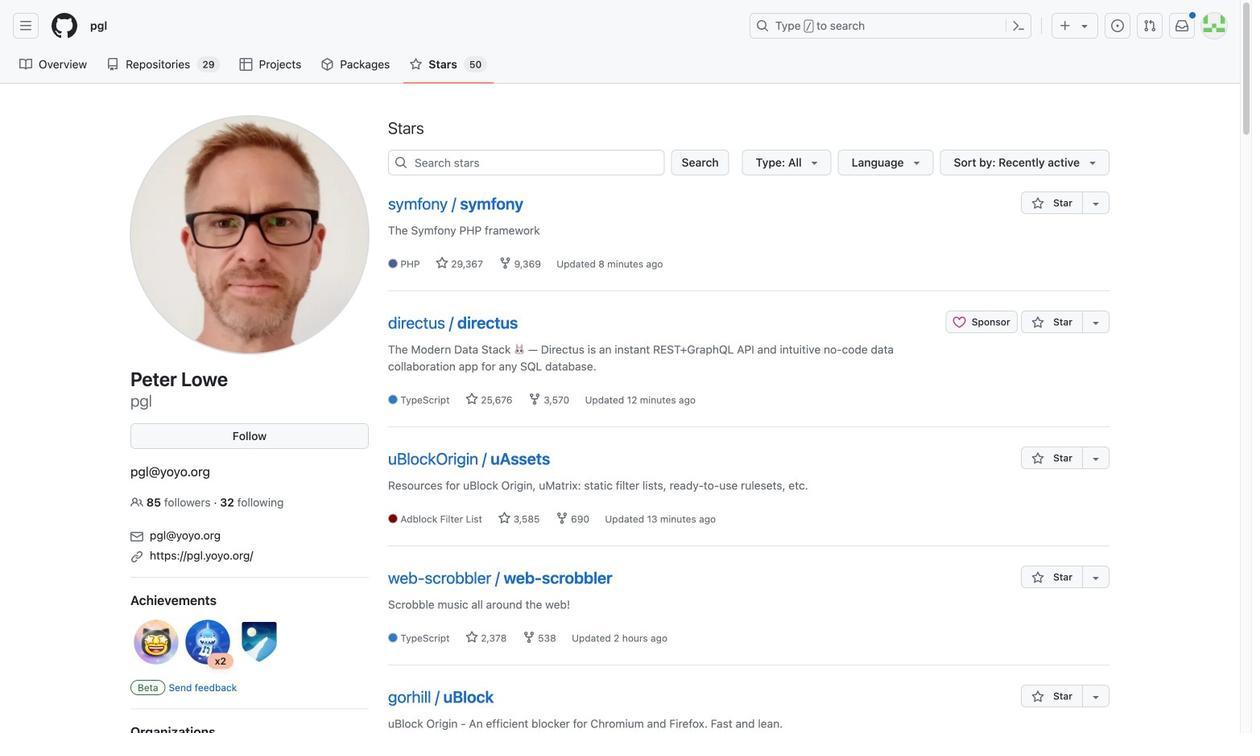 Task type: vqa. For each thing, say whether or not it's contained in the screenshot.
X image
no



Task type: locate. For each thing, give the bounding box(es) containing it.
star image for 1st add this repository to a list icon
[[1032, 317, 1044, 329]]

1 star image from the top
[[1032, 317, 1044, 329]]

1 vertical spatial add this repository to a list image
[[1090, 691, 1103, 704]]

Search stars search field
[[388, 150, 665, 176]]

3 add this repository to a list image from the top
[[1090, 572, 1103, 585]]

triangle down image
[[911, 156, 924, 169]]

fork image
[[499, 257, 512, 270], [528, 393, 541, 406], [556, 512, 568, 525], [523, 631, 535, 644]]

star image
[[1032, 317, 1044, 329], [1032, 572, 1044, 585]]

0 vertical spatial add this repository to a list image
[[1090, 317, 1103, 329]]

search image
[[395, 156, 408, 169]]

feature release label: beta element
[[130, 681, 166, 696]]

fork image for second add this repository to a list image from the bottom
[[499, 257, 512, 270]]

issue opened image
[[1111, 19, 1124, 32]]

1 vertical spatial star image
[[1032, 572, 1044, 585]]

2 star image from the top
[[1032, 572, 1044, 585]]

notifications image
[[1176, 19, 1189, 32]]

2 vertical spatial add this repository to a list image
[[1090, 572, 1103, 585]]

fork image for 1st add this repository to a list icon from the bottom
[[523, 631, 535, 644]]

table image
[[240, 58, 253, 71]]

0 vertical spatial star image
[[1032, 317, 1044, 329]]

1 vertical spatial add this repository to a list image
[[1090, 453, 1103, 466]]

2 add this repository to a list image from the top
[[1090, 453, 1103, 466]]

email: pgl@yoyo.org element
[[130, 524, 369, 544]]

star image
[[409, 58, 422, 71], [1032, 197, 1044, 210], [436, 257, 449, 270], [465, 393, 478, 406], [1032, 453, 1044, 466], [498, 512, 511, 525], [465, 631, 478, 644], [1032, 691, 1044, 704]]

repo image
[[106, 58, 119, 71]]

0 vertical spatial add this repository to a list image
[[1090, 197, 1103, 210]]

banner
[[0, 0, 1240, 84]]

triangle down image
[[1078, 19, 1091, 32], [808, 156, 821, 169], [1087, 156, 1099, 169]]

add this repository to a list image
[[1090, 197, 1103, 210], [1090, 691, 1103, 704]]

homepage image
[[52, 13, 77, 39]]

1 add this repository to a list image from the top
[[1090, 197, 1103, 210]]

email: pgl@yoyo.org image
[[130, 531, 143, 544]]

add this repository to a list image
[[1090, 317, 1103, 329], [1090, 453, 1103, 466], [1090, 572, 1103, 585]]

achievement: pull shark image
[[182, 617, 234, 669]]

achievement: starstruck image
[[130, 617, 182, 669]]



Task type: describe. For each thing, give the bounding box(es) containing it.
fork image for 2nd add this repository to a list icon
[[556, 512, 568, 525]]

git pull request image
[[1144, 19, 1157, 32]]

1 add this repository to a list image from the top
[[1090, 317, 1103, 329]]

people image
[[130, 497, 143, 509]]

view pgl's full-sized avatar image
[[130, 116, 369, 354]]

2 add this repository to a list image from the top
[[1090, 691, 1103, 704]]

star image for 1st add this repository to a list icon from the bottom
[[1032, 572, 1044, 585]]

Follow pgl submit
[[130, 424, 369, 449]]

achievement: arctic code vault contributor image
[[234, 617, 285, 669]]

command palette image
[[1012, 19, 1025, 32]]

book image
[[19, 58, 32, 71]]

package image
[[321, 58, 334, 71]]

link image
[[130, 551, 143, 564]]

heart image
[[953, 316, 966, 329]]



